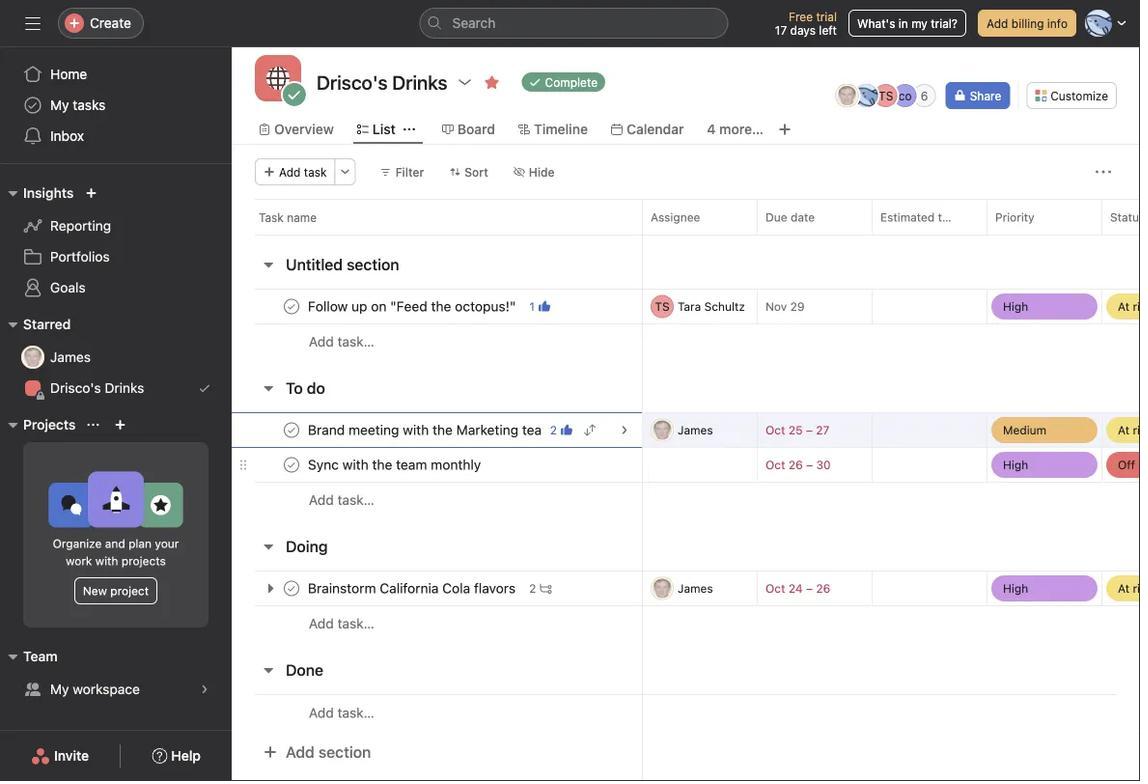 Task type: vqa. For each thing, say whether or not it's contained in the screenshot.
bottommost Seven
no



Task type: locate. For each thing, give the bounding box(es) containing it.
info
[[1048, 16, 1068, 30]]

my inside teams element
[[50, 682, 69, 698]]

my down team
[[50, 682, 69, 698]]

– inside header doing 'tree grid'
[[807, 582, 813, 596]]

at down status
[[1119, 300, 1130, 313]]

1 vertical spatial at ri
[[1119, 424, 1141, 437]]

1 vertical spatial completed image
[[280, 419, 303, 442]]

task… inside header doing 'tree grid'
[[338, 616, 375, 632]]

2 ri from the top
[[1134, 424, 1141, 437]]

0 horizontal spatial ja
[[27, 351, 39, 364]]

3 add task… from the top
[[309, 616, 375, 632]]

2 vertical spatial oct
[[766, 582, 786, 596]]

1 vertical spatial high
[[1004, 458, 1029, 472]]

ri inside dropdown button
[[1134, 300, 1141, 313]]

0 vertical spatial high
[[1004, 300, 1029, 313]]

portfolios link
[[12, 242, 220, 272]]

row containing task name
[[232, 199, 1141, 235]]

ri up t
[[1134, 424, 1141, 437]]

section inside add section button
[[319, 743, 371, 762]]

collapse task list for this section image for done
[[261, 663, 276, 678]]

task… up add section
[[338, 705, 375, 721]]

1 horizontal spatial ts
[[879, 89, 894, 102]]

0 vertical spatial ri
[[1134, 300, 1141, 313]]

0 vertical spatial at ri button
[[1103, 413, 1141, 447]]

oct down oct 25 – 27
[[766, 458, 786, 472]]

create
[[90, 15, 131, 31]]

at ri up off t
[[1119, 424, 1141, 437]]

estimated time
[[881, 211, 962, 224]]

2 vertical spatial ri
[[1134, 582, 1141, 596]]

james inside james button
[[678, 582, 714, 596]]

add up the done 'button'
[[309, 616, 334, 632]]

1 details image from the top
[[619, 425, 631, 436]]

oct for oct 24 – 26
[[766, 582, 786, 596]]

tara
[[678, 300, 702, 313]]

collapse task list for this section image for untitled section
[[261, 257, 276, 272]]

3 collapse task list for this section image from the top
[[261, 539, 276, 555]]

1 high from the top
[[1004, 300, 1029, 313]]

26 right 24
[[817, 582, 831, 596]]

Completed checkbox
[[280, 295, 303, 318], [280, 454, 303, 477], [280, 577, 303, 600]]

brand meeting with the marketing team cell
[[232, 413, 643, 448]]

completed image inside brand meeting with the marketing team cell
[[280, 419, 303, 442]]

at right high dropdown button
[[1119, 582, 1130, 596]]

add task… inside header untitled section tree grid
[[309, 334, 375, 350]]

1 at from the top
[[1119, 300, 1130, 313]]

projects
[[122, 555, 166, 568]]

move tasks between sections image
[[584, 425, 596, 436], [584, 459, 596, 471]]

completed image down untitled
[[280, 295, 303, 318]]

add inside header doing 'tree grid'
[[309, 616, 334, 632]]

0 vertical spatial move tasks between sections image
[[584, 425, 596, 436]]

customize button
[[1027, 82, 1118, 109]]

0 vertical spatial at ri
[[1119, 300, 1141, 313]]

completed checkbox for off t
[[280, 454, 303, 477]]

completed checkbox inside follow up on "feed the octopus!" cell
[[280, 295, 303, 318]]

completed image
[[280, 454, 303, 477], [280, 577, 303, 600]]

add left task
[[279, 165, 301, 179]]

2 at from the top
[[1119, 424, 1130, 437]]

add task… button inside header doing 'tree grid'
[[309, 613, 375, 635]]

add task… button inside header untitled section tree grid
[[309, 331, 375, 353]]

1 add task… button from the top
[[309, 331, 375, 353]]

filter
[[396, 165, 424, 179]]

ri down status
[[1134, 300, 1141, 313]]

globe image
[[267, 67, 290, 90]]

with
[[95, 555, 118, 568]]

high button inside header untitled section tree grid
[[988, 290, 1102, 324]]

new image
[[85, 187, 97, 199]]

more actions image up status
[[1096, 164, 1112, 180]]

3 at from the top
[[1119, 582, 1130, 596]]

high button
[[988, 290, 1102, 324], [988, 448, 1102, 482]]

my inside global element
[[50, 97, 69, 113]]

0 horizontal spatial ts
[[655, 300, 670, 313]]

0 vertical spatial james
[[50, 349, 91, 365]]

29
[[791, 300, 805, 313]]

billing
[[1012, 16, 1045, 30]]

at ri button inside header doing 'tree grid'
[[1103, 572, 1141, 606]]

add task… up 'done'
[[309, 616, 375, 632]]

help button
[[139, 739, 213, 774]]

4 add task… from the top
[[309, 705, 375, 721]]

collapse task list for this section image left doing button
[[261, 539, 276, 555]]

0 vertical spatial completed image
[[280, 454, 303, 477]]

2 at ri from the top
[[1119, 424, 1141, 437]]

0 vertical spatial my
[[50, 97, 69, 113]]

due date
[[766, 211, 815, 224]]

at inside dropdown button
[[1119, 300, 1130, 313]]

at inside header to do tree grid
[[1119, 424, 1130, 437]]

0 vertical spatial ts
[[879, 89, 894, 102]]

completed image down completed option
[[280, 454, 303, 477]]

james button
[[651, 577, 754, 600]]

4 task… from the top
[[338, 705, 375, 721]]

add task… button up add section
[[309, 703, 375, 724]]

– right 24
[[807, 582, 813, 596]]

1 collapse task list for this section image from the top
[[261, 257, 276, 272]]

your
[[155, 537, 179, 551]]

2 oct from the top
[[766, 458, 786, 472]]

1 vertical spatial section
[[319, 743, 371, 762]]

3 oct from the top
[[766, 582, 786, 596]]

organize
[[53, 537, 102, 551]]

at ri button up off t popup button
[[1103, 413, 1141, 447]]

1 completed checkbox from the top
[[280, 295, 303, 318]]

at inside header doing 'tree grid'
[[1119, 582, 1130, 596]]

remove from starred image
[[485, 74, 500, 90]]

task… down sync with the team monthly text box
[[338, 492, 375, 508]]

completed image for 1
[[280, 295, 303, 318]]

at ri
[[1119, 300, 1141, 313], [1119, 424, 1141, 437], [1119, 582, 1141, 596]]

completed checkbox down completed option
[[280, 454, 303, 477]]

collapse task list for this section image left untitled
[[261, 257, 276, 272]]

customize
[[1051, 89, 1109, 102]]

add task… button for 3rd add task… row from the bottom
[[309, 490, 375, 511]]

1 my from the top
[[50, 97, 69, 113]]

task… inside header to do tree grid
[[338, 492, 375, 508]]

2 my from the top
[[50, 682, 69, 698]]

1 vertical spatial details image
[[619, 459, 631, 471]]

add task… inside header doing 'tree grid'
[[309, 616, 375, 632]]

high button for off t
[[988, 448, 1102, 482]]

invite button
[[18, 739, 102, 774]]

add task
[[279, 165, 327, 179]]

task… inside header untitled section tree grid
[[338, 334, 375, 350]]

completed image inside follow up on "feed the octopus!" cell
[[280, 295, 303, 318]]

new project button
[[74, 578, 158, 605]]

oct left '25'
[[766, 424, 786, 437]]

board
[[458, 121, 496, 137]]

1 button
[[526, 297, 555, 316]]

2 high from the top
[[1004, 458, 1029, 472]]

1 horizontal spatial 26
[[817, 582, 831, 596]]

2 add task… from the top
[[309, 492, 375, 508]]

24
[[789, 582, 803, 596]]

completed checkbox inside brainstorm california cola flavors cell
[[280, 577, 303, 600]]

row containing 1
[[232, 289, 1141, 325]]

0 vertical spatial at
[[1119, 300, 1130, 313]]

2 vertical spatial ja
[[656, 424, 669, 437]]

1 vertical spatial ja
[[27, 351, 39, 364]]

26
[[789, 458, 803, 472], [817, 582, 831, 596]]

3 completed checkbox from the top
[[280, 577, 303, 600]]

timeline
[[534, 121, 588, 137]]

2 add task… row from the top
[[232, 482, 1141, 518]]

1 vertical spatial james
[[678, 424, 714, 437]]

completed checkbox down untitled
[[280, 295, 303, 318]]

add task… for add task… button in header doing 'tree grid'
[[309, 616, 375, 632]]

project
[[110, 584, 149, 598]]

my left tasks
[[50, 97, 69, 113]]

1 vertical spatial at
[[1119, 424, 1130, 437]]

completed image
[[280, 295, 303, 318], [280, 419, 303, 442]]

26 left 30
[[789, 458, 803, 472]]

oct
[[766, 424, 786, 437], [766, 458, 786, 472], [766, 582, 786, 596]]

hide button
[[505, 158, 564, 185]]

task… down brainstorm california cola flavors text field
[[338, 616, 375, 632]]

add task… button up "do" at left
[[309, 331, 375, 353]]

high
[[1004, 300, 1029, 313], [1004, 458, 1029, 472], [1004, 582, 1029, 596]]

1 task… from the top
[[338, 334, 375, 350]]

section for untitled section
[[347, 256, 400, 274]]

row containing oct 26
[[232, 447, 1141, 483]]

2 vertical spatial high
[[1004, 582, 1029, 596]]

my
[[50, 97, 69, 113], [50, 682, 69, 698]]

sync with the team monthly cell
[[232, 447, 643, 483]]

ja inside starred element
[[27, 351, 39, 364]]

sort
[[465, 165, 489, 179]]

task… for add task… button in header doing 'tree grid'
[[338, 616, 375, 632]]

starred button
[[0, 313, 71, 336]]

2 completed checkbox from the top
[[280, 454, 303, 477]]

calendar
[[627, 121, 684, 137]]

1 oct from the top
[[766, 424, 786, 437]]

1 vertical spatial ri
[[1134, 424, 1141, 437]]

drisco's drinks link
[[12, 373, 220, 404]]

1 vertical spatial high button
[[988, 448, 1102, 482]]

4 collapse task list for this section image from the top
[[261, 663, 276, 678]]

add task… button up doing button
[[309, 490, 375, 511]]

add task… button up 'done'
[[309, 613, 375, 635]]

add up "do" at left
[[309, 334, 334, 350]]

due
[[766, 211, 788, 224]]

collapse task list for this section image left to
[[261, 381, 276, 396]]

add
[[987, 16, 1009, 30], [279, 165, 301, 179], [309, 334, 334, 350], [309, 492, 334, 508], [309, 616, 334, 632], [309, 705, 334, 721], [286, 743, 315, 762]]

off t
[[1119, 458, 1141, 472]]

details image inside brand meeting with the marketing team cell
[[619, 425, 631, 436]]

estimated
[[881, 211, 935, 224]]

2 completed image from the top
[[280, 577, 303, 600]]

2 vertical spatial james
[[678, 582, 714, 596]]

collapse task list for this section image left the done 'button'
[[261, 663, 276, 678]]

teams element
[[0, 640, 232, 709]]

1 vertical spatial oct
[[766, 458, 786, 472]]

add task… up "do" at left
[[309, 334, 375, 350]]

– left 27
[[807, 424, 813, 437]]

high button down the medium dropdown button
[[988, 448, 1102, 482]]

Brainstorm California Cola flavors text field
[[304, 579, 522, 598]]

3 at ri from the top
[[1119, 582, 1141, 596]]

2 vertical spatial –
[[807, 582, 813, 596]]

section down 'done'
[[319, 743, 371, 762]]

2 vertical spatial at ri
[[1119, 582, 1141, 596]]

list link
[[357, 119, 396, 140]]

30
[[817, 458, 831, 472]]

0 vertical spatial high button
[[988, 290, 1102, 324]]

1 completed image from the top
[[280, 295, 303, 318]]

trial?
[[932, 16, 958, 30]]

3 add task… button from the top
[[309, 613, 375, 635]]

2 vertical spatial completed checkbox
[[280, 577, 303, 600]]

at ri inside header to do tree grid
[[1119, 424, 1141, 437]]

2 at ri button from the top
[[1103, 572, 1141, 606]]

add down 'done'
[[286, 743, 315, 762]]

3 task… from the top
[[338, 616, 375, 632]]

Follow up on "Feed the octopus!" text field
[[304, 297, 522, 316]]

at ri right high dropdown button
[[1119, 582, 1141, 596]]

1 vertical spatial completed checkbox
[[280, 454, 303, 477]]

add task… up doing button
[[309, 492, 375, 508]]

ts
[[879, 89, 894, 102], [655, 300, 670, 313]]

0 vertical spatial section
[[347, 256, 400, 274]]

oct left 24
[[766, 582, 786, 596]]

header to do tree grid
[[232, 413, 1141, 518]]

add task… button for first add task… row from the bottom
[[309, 703, 375, 724]]

completed image for 2
[[280, 419, 303, 442]]

board link
[[442, 119, 496, 140]]

ri inside header to do tree grid
[[1134, 424, 1141, 437]]

1 add task… from the top
[[309, 334, 375, 350]]

expand subtask list for the task brainstorm california cola flavors image
[[263, 581, 278, 597]]

hide sidebar image
[[25, 15, 41, 31]]

0 vertical spatial completed checkbox
[[280, 295, 303, 318]]

high inside header untitled section tree grid
[[1004, 300, 1029, 313]]

organize and plan your work with projects
[[53, 537, 179, 568]]

17
[[776, 23, 788, 37]]

1 vertical spatial completed image
[[280, 577, 303, 600]]

follow up on "feed the octopus!" cell
[[232, 289, 643, 325]]

at ri down status
[[1119, 300, 1141, 313]]

1 move tasks between sections image from the top
[[584, 425, 596, 436]]

collapse task list for this section image for doing
[[261, 539, 276, 555]]

my workspace
[[50, 682, 140, 698]]

my for my tasks
[[50, 97, 69, 113]]

completed image inside sync with the team monthly cell
[[280, 454, 303, 477]]

0 vertical spatial completed image
[[280, 295, 303, 318]]

0 vertical spatial details image
[[619, 425, 631, 436]]

add task… row
[[232, 324, 1141, 359], [232, 482, 1141, 518], [232, 606, 1141, 641], [232, 695, 1141, 731]]

2 collapse task list for this section image from the top
[[261, 381, 276, 396]]

task… down follow up on "feed the octopus!" text box at the top of page
[[338, 334, 375, 350]]

add up doing button
[[309, 492, 334, 508]]

3 high from the top
[[1004, 582, 1029, 596]]

add task… button inside header to do tree grid
[[309, 490, 375, 511]]

ts left the co
[[879, 89, 894, 102]]

ts left the tara
[[655, 300, 670, 313]]

left
[[820, 23, 838, 37]]

add task… inside header to do tree grid
[[309, 492, 375, 508]]

1 ri from the top
[[1134, 300, 1141, 313]]

completed image down to
[[280, 419, 303, 442]]

completed checkbox inside sync with the team monthly cell
[[280, 454, 303, 477]]

1
[[530, 300, 535, 313]]

add task… button for third add task… row from the top
[[309, 613, 375, 635]]

1 completed image from the top
[[280, 454, 303, 477]]

row
[[232, 199, 1141, 235], [255, 234, 1141, 236], [232, 289, 1141, 325], [232, 413, 1141, 448], [232, 447, 1141, 483], [232, 571, 1141, 607]]

ri for high
[[1134, 300, 1141, 313]]

more actions image
[[1096, 164, 1112, 180], [340, 166, 351, 178]]

at ri button
[[1103, 290, 1141, 324]]

doing button
[[286, 529, 328, 564]]

completed checkbox right "expand subtask list for the task brainstorm california cola flavors" icon at the bottom left
[[280, 577, 303, 600]]

new project
[[83, 584, 149, 598]]

section
[[347, 256, 400, 274], [319, 743, 371, 762]]

0 vertical spatial 26
[[789, 458, 803, 472]]

oct for oct 25 – 27
[[766, 424, 786, 437]]

at up off t popup button
[[1119, 424, 1130, 437]]

home
[[50, 66, 87, 82]]

2 vertical spatial at
[[1119, 582, 1130, 596]]

2 completed image from the top
[[280, 419, 303, 442]]

more actions image right task
[[340, 166, 351, 178]]

4 add task… button from the top
[[309, 703, 375, 724]]

high inside dropdown button
[[1004, 582, 1029, 596]]

1 vertical spatial my
[[50, 682, 69, 698]]

task
[[304, 165, 327, 179]]

nov
[[766, 300, 788, 313]]

to
[[286, 379, 303, 398]]

collapse task list for this section image
[[261, 257, 276, 272], [261, 381, 276, 396], [261, 539, 276, 555], [261, 663, 276, 678]]

26 inside header doing 'tree grid'
[[817, 582, 831, 596]]

schultz
[[705, 300, 746, 313]]

3 ri from the top
[[1134, 582, 1141, 596]]

2 task… from the top
[[338, 492, 375, 508]]

what's in my trial? button
[[849, 10, 967, 37]]

help
[[171, 748, 201, 764]]

what's in my trial?
[[858, 16, 958, 30]]

ts inside row
[[655, 300, 670, 313]]

high button left at ri dropdown button
[[988, 290, 1102, 324]]

date
[[791, 211, 815, 224]]

section inside untitled section 'button'
[[347, 256, 400, 274]]

projects button
[[0, 413, 76, 437]]

section up follow up on "feed the octopus!" text box at the top of page
[[347, 256, 400, 274]]

status
[[1111, 211, 1141, 224]]

ri right high dropdown button
[[1134, 582, 1141, 596]]

1 vertical spatial at ri button
[[1103, 572, 1141, 606]]

2 add task… button from the top
[[309, 490, 375, 511]]

1 vertical spatial ts
[[655, 300, 670, 313]]

at ri inside dropdown button
[[1119, 300, 1141, 313]]

add task… up add section
[[309, 705, 375, 721]]

1 vertical spatial 26
[[817, 582, 831, 596]]

off t button
[[1103, 448, 1141, 482]]

0 vertical spatial –
[[807, 424, 813, 437]]

list
[[373, 121, 396, 137]]

details image
[[619, 425, 631, 436], [619, 459, 631, 471]]

0 vertical spatial oct
[[766, 424, 786, 437]]

– left 30
[[807, 458, 814, 472]]

add inside header untitled section tree grid
[[309, 334, 334, 350]]

1 vertical spatial –
[[807, 458, 814, 472]]

add task… for add task… button associated with first add task… row from the bottom
[[309, 705, 375, 721]]

2 high button from the top
[[988, 448, 1102, 482]]

trial
[[817, 10, 838, 23]]

my tasks link
[[12, 90, 220, 121]]

add task… for add task… button inside the header untitled section tree grid
[[309, 334, 375, 350]]

share button
[[946, 82, 1011, 109]]

0 vertical spatial ja
[[842, 89, 854, 102]]

ja
[[842, 89, 854, 102], [27, 351, 39, 364], [656, 424, 669, 437]]

– for 26
[[807, 582, 813, 596]]

1 at ri from the top
[[1119, 300, 1141, 313]]

oct inside header doing 'tree grid'
[[766, 582, 786, 596]]

1 vertical spatial move tasks between sections image
[[584, 459, 596, 471]]

completed image right "expand subtask list for the task brainstorm california cola flavors" icon at the bottom left
[[280, 577, 303, 600]]

high inside header to do tree grid
[[1004, 458, 1029, 472]]

2 details image from the top
[[619, 459, 631, 471]]

at ri button right high dropdown button
[[1103, 572, 1141, 606]]

add section button
[[255, 735, 379, 770]]

0 horizontal spatial 26
[[789, 458, 803, 472]]

done
[[286, 661, 324, 680]]

drisco's
[[50, 380, 101, 396]]

row containing 2
[[232, 413, 1141, 448]]

1 high button from the top
[[988, 290, 1102, 324]]

1 horizontal spatial ja
[[656, 424, 669, 437]]



Task type: describe. For each thing, give the bounding box(es) containing it.
portfolios
[[50, 249, 110, 265]]

2 subtasks image
[[540, 583, 552, 595]]

at for medium
[[1119, 424, 1130, 437]]

drisco's drinks
[[317, 71, 448, 93]]

untitled section
[[286, 256, 400, 274]]

show options, current sort, top image
[[87, 419, 99, 431]]

completed image for completed checkbox inside sync with the team monthly cell
[[280, 454, 303, 477]]

new project or portfolio image
[[114, 419, 126, 431]]

drisco's drinks
[[50, 380, 144, 396]]

overview
[[274, 121, 334, 137]]

filter button
[[372, 158, 433, 185]]

timeline link
[[519, 119, 588, 140]]

untitled section button
[[286, 247, 400, 282]]

26 inside header to do tree grid
[[789, 458, 803, 472]]

sort button
[[441, 158, 497, 185]]

Completed checkbox
[[280, 419, 303, 442]]

and
[[105, 537, 125, 551]]

add section
[[286, 743, 371, 762]]

medium
[[1004, 424, 1047, 437]]

completed image for completed checkbox inside brainstorm california cola flavors cell
[[280, 577, 303, 600]]

2 horizontal spatial ja
[[842, 89, 854, 102]]

25
[[789, 424, 803, 437]]

task… for add task… button associated with first add task… row from the bottom
[[338, 705, 375, 721]]

4 add task… row from the top
[[232, 695, 1141, 731]]

create button
[[58, 8, 144, 39]]

goals link
[[12, 272, 220, 303]]

calendar link
[[611, 119, 684, 140]]

nov 29
[[766, 300, 805, 313]]

at ri inside header doing 'tree grid'
[[1119, 582, 1141, 596]]

at ri for medium
[[1119, 424, 1141, 437]]

doing
[[286, 538, 328, 556]]

completed checkbox for at ri
[[280, 295, 303, 318]]

add tab image
[[778, 122, 793, 137]]

ra
[[860, 89, 875, 102]]

oct for oct 26 – 30
[[766, 458, 786, 472]]

goals
[[50, 280, 86, 296]]

2 button
[[547, 421, 577, 440]]

Sync with the team monthly text field
[[304, 456, 487, 475]]

inbox link
[[12, 121, 220, 152]]

task
[[259, 211, 284, 224]]

ri inside header doing 'tree grid'
[[1134, 582, 1141, 596]]

off
[[1119, 458, 1136, 472]]

global element
[[0, 47, 232, 163]]

inbox
[[50, 128, 84, 144]]

high button for at ri
[[988, 290, 1102, 324]]

header untitled section tree grid
[[232, 289, 1141, 359]]

home link
[[12, 59, 220, 90]]

insights
[[23, 185, 74, 201]]

4
[[708, 121, 716, 137]]

high for at ri
[[1004, 300, 1029, 313]]

projects
[[23, 417, 76, 433]]

at ri for high
[[1119, 300, 1141, 313]]

add billing info button
[[979, 10, 1077, 37]]

at for high
[[1119, 300, 1130, 313]]

james inside header to do tree grid
[[678, 424, 714, 437]]

see details, my workspace image
[[199, 684, 211, 696]]

workspace
[[73, 682, 140, 698]]

do
[[307, 379, 325, 398]]

2 move tasks between sections image from the top
[[584, 459, 596, 471]]

1 horizontal spatial more actions image
[[1096, 164, 1112, 180]]

team
[[23, 649, 58, 665]]

add up add section button
[[309, 705, 334, 721]]

complete
[[545, 75, 598, 89]]

high for off t
[[1004, 458, 1029, 472]]

more…
[[720, 121, 764, 137]]

oct 24 – 26
[[766, 582, 831, 596]]

show options image
[[458, 74, 473, 90]]

task… for add task… button inside the header untitled section tree grid
[[338, 334, 375, 350]]

0 horizontal spatial more actions image
[[340, 166, 351, 178]]

starred element
[[0, 307, 232, 408]]

untitled
[[286, 256, 343, 274]]

4 more… button
[[708, 119, 764, 140]]

reporting link
[[12, 211, 220, 242]]

4 more…
[[708, 121, 764, 137]]

header doing tree grid
[[232, 571, 1141, 641]]

Brand meeting with the Marketing team text field
[[304, 421, 543, 440]]

2
[[550, 424, 557, 437]]

row containing james
[[232, 571, 1141, 607]]

ja inside header to do tree grid
[[656, 424, 669, 437]]

tab actions image
[[404, 124, 415, 135]]

free
[[789, 10, 813, 23]]

my workspace link
[[12, 674, 220, 705]]

tasks
[[73, 97, 106, 113]]

what's
[[858, 16, 896, 30]]

name
[[287, 211, 317, 224]]

reporting
[[50, 218, 111, 234]]

section for add section
[[319, 743, 371, 762]]

search
[[453, 15, 496, 31]]

brainstorm california cola flavors cell
[[232, 571, 643, 607]]

tara schultz
[[678, 300, 746, 313]]

plan
[[129, 537, 152, 551]]

– for 27
[[807, 424, 813, 437]]

high button
[[988, 572, 1102, 606]]

starred
[[23, 316, 71, 332]]

– for 30
[[807, 458, 814, 472]]

hide
[[529, 165, 555, 179]]

1 add task… row from the top
[[232, 324, 1141, 359]]

task name
[[259, 211, 317, 224]]

drinks
[[105, 380, 144, 396]]

add left the billing
[[987, 16, 1009, 30]]

oct 25 – 27
[[766, 424, 830, 437]]

team button
[[0, 645, 58, 669]]

my
[[912, 16, 928, 30]]

search list box
[[420, 8, 729, 39]]

priority
[[996, 211, 1035, 224]]

time
[[939, 211, 962, 224]]

work
[[66, 555, 92, 568]]

my for my workspace
[[50, 682, 69, 698]]

3 add task… row from the top
[[232, 606, 1141, 641]]

add billing info
[[987, 16, 1068, 30]]

projects element
[[0, 408, 232, 640]]

insights element
[[0, 176, 232, 307]]

add task… button for first add task… row from the top
[[309, 331, 375, 353]]

insights button
[[0, 182, 74, 205]]

task… for add task… button within the header to do tree grid
[[338, 492, 375, 508]]

ri for medium
[[1134, 424, 1141, 437]]

my tasks
[[50, 97, 106, 113]]

add task… for add task… button within the header to do tree grid
[[309, 492, 375, 508]]

james inside starred element
[[50, 349, 91, 365]]

add inside header to do tree grid
[[309, 492, 334, 508]]

1 at ri button from the top
[[1103, 413, 1141, 447]]

new
[[83, 584, 107, 598]]



